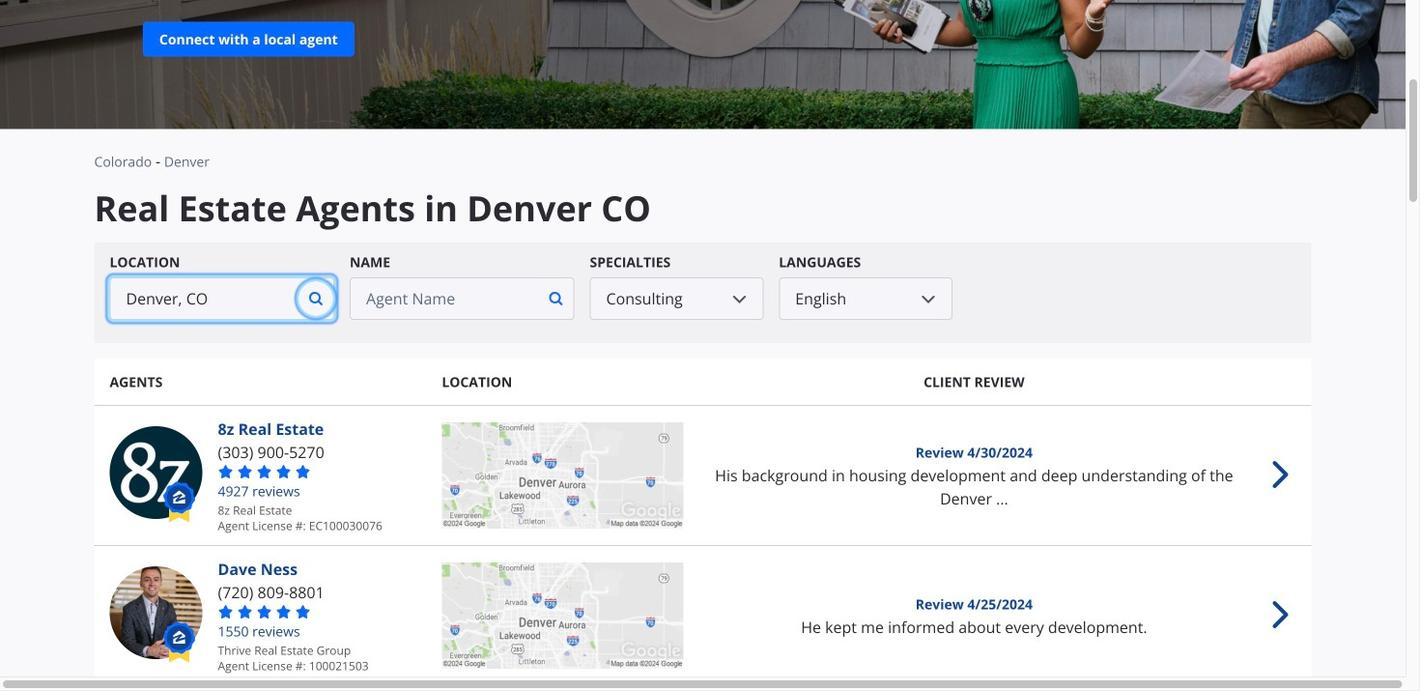 Task type: describe. For each thing, give the bounding box(es) containing it.
Neighborhood/City/Zip text field
[[110, 277, 299, 320]]

1 map image of denver co image from the top
[[442, 422, 684, 529]]

2 map image of denver co image from the top
[[442, 563, 684, 669]]



Task type: locate. For each thing, give the bounding box(es) containing it.
0 vertical spatial map image of denver co image
[[442, 422, 684, 529]]

agent's table element
[[94, 359, 1312, 691]]

None search field
[[94, 243, 1312, 343]]

1 vertical spatial map image of denver co image
[[442, 563, 684, 669]]

Agent Name text field
[[350, 277, 539, 320]]

map image of denver co image
[[442, 422, 684, 529], [442, 563, 684, 669]]



Task type: vqa. For each thing, say whether or not it's contained in the screenshot.
third group
no



